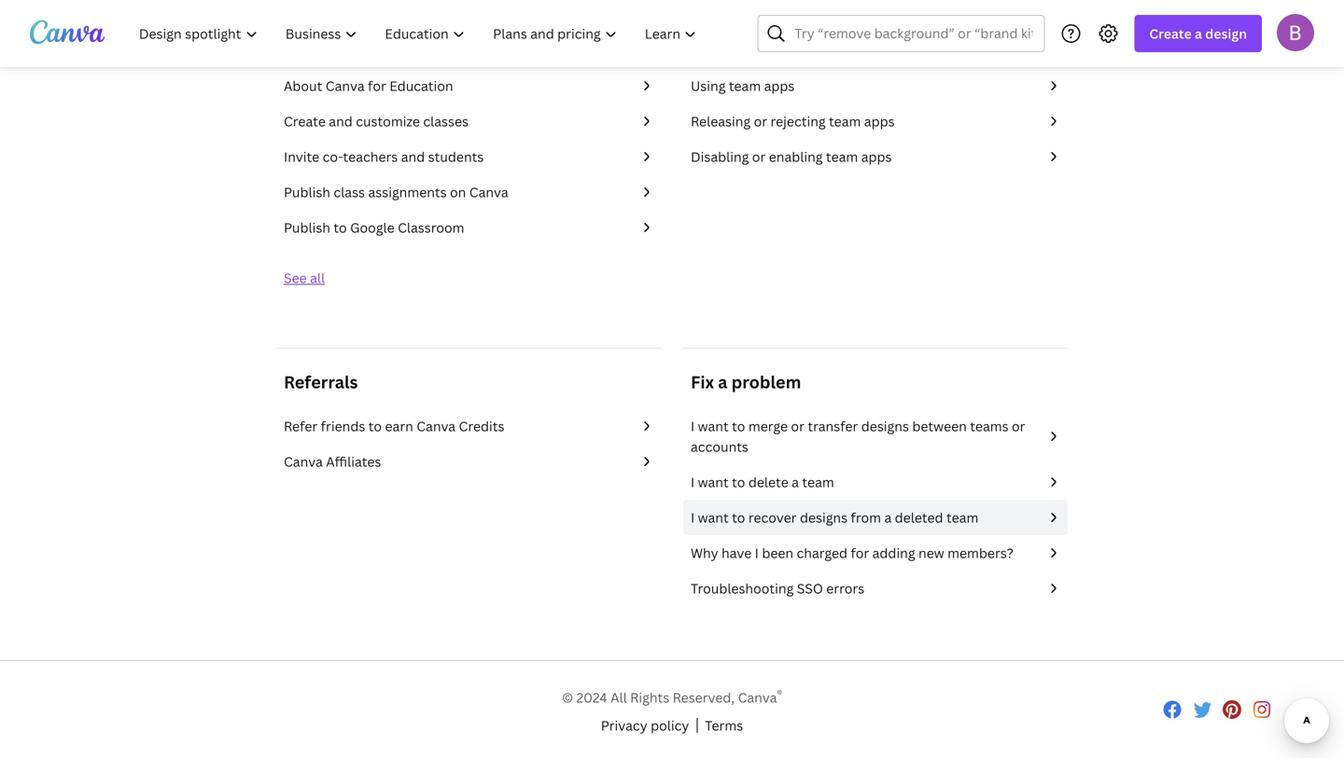 Task type: vqa. For each thing, say whether or not it's contained in the screenshot.
I want to recover designs from a deleted team Link in the right bottom of the page
yes



Task type: describe. For each thing, give the bounding box(es) containing it.
from
[[851, 509, 881, 527]]

create and customize classes
[[284, 112, 469, 130]]

apps for enabling
[[861, 148, 892, 166]]

friends
[[321, 418, 365, 435]]

about canva for education
[[284, 77, 453, 95]]

on
[[450, 183, 466, 201]]

create and customize classes link
[[284, 111, 653, 132]]

or right 'teams'
[[1012, 418, 1025, 435]]

all
[[310, 269, 325, 287]]

referrals
[[284, 371, 358, 394]]

0 vertical spatial apps
[[764, 77, 795, 95]]

new
[[918, 545, 944, 562]]

team right using
[[729, 77, 761, 95]]

create a design button
[[1134, 15, 1262, 52]]

a right fix
[[718, 371, 728, 394]]

teams
[[970, 418, 1009, 435]]

i for i want to delete a team
[[691, 474, 695, 491]]

teachers
[[343, 148, 398, 166]]

to for i want to delete a team
[[732, 474, 745, 491]]

top level navigation element
[[127, 15, 713, 52]]

classroom
[[398, 219, 464, 237]]

want for i want to delete a team
[[698, 474, 729, 491]]

disabling or enabling team apps
[[691, 148, 892, 166]]

terms link
[[705, 716, 743, 737]]

have
[[722, 545, 752, 562]]

create for create and customize classes
[[284, 112, 326, 130]]

rights
[[630, 689, 669, 707]]

why
[[691, 545, 718, 562]]

recover
[[748, 509, 797, 527]]

about canva for education link
[[284, 76, 653, 96]]

privacy policy
[[601, 717, 689, 735]]

1 horizontal spatial for
[[851, 545, 869, 562]]

i want to delete a team
[[691, 474, 834, 491]]

charged
[[797, 545, 848, 562]]

and inside invite co-teachers and students link
[[401, 148, 425, 166]]

create for create a design
[[1149, 25, 1192, 42]]

disabling or enabling team apps link
[[691, 147, 1060, 167]]

publish class assignments on canva link
[[284, 182, 653, 203]]

canva affiliates link
[[284, 452, 653, 472]]

reserved,
[[673, 689, 735, 707]]

invite co-teachers and students link
[[284, 147, 653, 167]]

i want to merge or transfer designs between teams or accounts
[[691, 418, 1025, 456]]

i for i want to recover designs from a deleted team
[[691, 509, 695, 527]]

between
[[912, 418, 967, 435]]

apps for rejecting
[[864, 112, 895, 130]]

team right rejecting on the top right of the page
[[829, 112, 861, 130]]

publish for publish to google classroom
[[284, 219, 330, 237]]

want for i want to merge or transfer designs between teams or accounts
[[698, 418, 729, 435]]

errors
[[826, 580, 865, 598]]

students
[[428, 148, 484, 166]]

publish to google classroom link
[[284, 217, 653, 238]]

transfer
[[808, 418, 858, 435]]

canva right on
[[469, 183, 508, 201]]

a right from
[[884, 509, 892, 527]]

troubleshooting sso errors link
[[691, 579, 1060, 599]]

privacy policy link
[[601, 716, 689, 737]]

publish for publish class assignments on canva
[[284, 183, 330, 201]]

canva right the earn
[[417, 418, 456, 435]]

canva affiliates
[[284, 453, 381, 471]]

delete
[[748, 474, 788, 491]]

i want to delete a team link
[[691, 472, 1060, 493]]

rejecting
[[771, 112, 826, 130]]

© 2024 all rights reserved, canva ®
[[562, 687, 782, 707]]

customize
[[356, 112, 420, 130]]

0 vertical spatial for
[[368, 77, 386, 95]]

affiliates
[[326, 453, 381, 471]]

members?
[[948, 545, 1013, 562]]

credits
[[459, 418, 504, 435]]

i want to recover designs from a deleted team link
[[691, 508, 1060, 528]]

Try "remove background" or "brand kit" search field
[[795, 16, 1033, 51]]

publish to google classroom
[[284, 219, 464, 237]]

0 horizontal spatial designs
[[800, 509, 848, 527]]

education
[[389, 77, 453, 95]]

policy
[[651, 717, 689, 735]]

©
[[562, 689, 573, 707]]

earn
[[385, 418, 413, 435]]



Task type: locate. For each thing, give the bounding box(es) containing it.
i up why
[[691, 509, 695, 527]]

terms
[[705, 717, 743, 735]]

assignments
[[368, 183, 447, 201]]

and
[[329, 112, 353, 130], [401, 148, 425, 166]]

1 horizontal spatial create
[[1149, 25, 1192, 42]]

0 vertical spatial create
[[1149, 25, 1192, 42]]

1 horizontal spatial and
[[401, 148, 425, 166]]

why have i been charged for adding new members? link
[[691, 543, 1060, 564]]

team
[[729, 77, 761, 95], [829, 112, 861, 130], [826, 148, 858, 166], [802, 474, 834, 491], [946, 509, 979, 527]]

team up i want to recover designs from a deleted team
[[802, 474, 834, 491]]

or
[[754, 112, 767, 130], [752, 148, 766, 166], [791, 418, 805, 435], [1012, 418, 1025, 435]]

2024
[[576, 689, 607, 707]]

1 publish from the top
[[284, 183, 330, 201]]

refer friends to earn canva credits
[[284, 418, 504, 435]]

i want to merge or transfer designs between teams or accounts link
[[691, 416, 1060, 457]]

to left the earn
[[368, 418, 382, 435]]

class
[[334, 183, 365, 201]]

2 vertical spatial apps
[[861, 148, 892, 166]]

0 vertical spatial and
[[329, 112, 353, 130]]

bob builder image
[[1277, 14, 1314, 51]]

1 horizontal spatial designs
[[861, 418, 909, 435]]

invite co-teachers and students
[[284, 148, 484, 166]]

invite
[[284, 148, 319, 166]]

designs up charged at the bottom right
[[800, 509, 848, 527]]

i for i want to merge or transfer designs between teams or accounts
[[691, 418, 695, 435]]

want down accounts
[[698, 474, 729, 491]]

merge
[[748, 418, 788, 435]]

troubleshooting sso errors
[[691, 580, 865, 598]]

a
[[1195, 25, 1202, 42], [718, 371, 728, 394], [792, 474, 799, 491], [884, 509, 892, 527]]

create down the about
[[284, 112, 326, 130]]

to for i want to recover designs from a deleted team
[[732, 509, 745, 527]]

and inside create and customize classes link
[[329, 112, 353, 130]]

a right delete
[[792, 474, 799, 491]]

1 vertical spatial apps
[[864, 112, 895, 130]]

designs right "transfer"
[[861, 418, 909, 435]]

a left design
[[1195, 25, 1202, 42]]

1 vertical spatial designs
[[800, 509, 848, 527]]

classes
[[423, 112, 469, 130]]

create a design
[[1149, 25, 1247, 42]]

to for i want to merge or transfer designs between teams or accounts
[[732, 418, 745, 435]]

design
[[1205, 25, 1247, 42]]

a inside dropdown button
[[1195, 25, 1202, 42]]

refer
[[284, 418, 318, 435]]

using team apps
[[691, 77, 795, 95]]

1 vertical spatial for
[[851, 545, 869, 562]]

fix a problem
[[691, 371, 801, 394]]

using
[[691, 77, 726, 95]]

want up why
[[698, 509, 729, 527]]

releasing or rejecting team apps
[[691, 112, 895, 130]]

privacy
[[601, 717, 647, 735]]

want for i want to recover designs from a deleted team
[[698, 509, 729, 527]]

1 vertical spatial create
[[284, 112, 326, 130]]

2 vertical spatial want
[[698, 509, 729, 527]]

designs inside i want to merge or transfer designs between teams or accounts
[[861, 418, 909, 435]]

i right have
[[755, 545, 759, 562]]

or right merge
[[791, 418, 805, 435]]

canva down refer
[[284, 453, 323, 471]]

or left rejecting on the top right of the page
[[754, 112, 767, 130]]

adding
[[872, 545, 915, 562]]

want up accounts
[[698, 418, 729, 435]]

create inside dropdown button
[[1149, 25, 1192, 42]]

0 vertical spatial want
[[698, 418, 729, 435]]

to left google
[[334, 219, 347, 237]]

0 vertical spatial designs
[[861, 418, 909, 435]]

publish class assignments on canva
[[284, 183, 508, 201]]

apps down 'releasing or rejecting team apps' link
[[861, 148, 892, 166]]

problem
[[731, 371, 801, 394]]

to left recover
[[732, 509, 745, 527]]

releasing or rejecting team apps link
[[691, 111, 1060, 132]]

1 vertical spatial and
[[401, 148, 425, 166]]

apps up releasing or rejecting team apps
[[764, 77, 795, 95]]

publish up see all "button"
[[284, 219, 330, 237]]

about
[[284, 77, 322, 95]]

see all
[[284, 269, 325, 287]]

been
[[762, 545, 793, 562]]

team inside "link"
[[826, 148, 858, 166]]

for up create and customize classes
[[368, 77, 386, 95]]

want inside i want to merge or transfer designs between teams or accounts
[[698, 418, 729, 435]]

to for refer friends to earn canva credits
[[368, 418, 382, 435]]

i down accounts
[[691, 474, 695, 491]]

1 vertical spatial want
[[698, 474, 729, 491]]

and up assignments
[[401, 148, 425, 166]]

all
[[611, 689, 627, 707]]

canva up terms link
[[738, 689, 777, 707]]

apps down using team apps link at the top
[[864, 112, 895, 130]]

or inside "link"
[[752, 148, 766, 166]]

to left delete
[[732, 474, 745, 491]]

enabling
[[769, 148, 823, 166]]

for left adding
[[851, 545, 869, 562]]

why have i been charged for adding new members?
[[691, 545, 1013, 562]]

canva inside © 2024 all rights reserved, canva ®
[[738, 689, 777, 707]]

releasing
[[691, 112, 751, 130]]

1 vertical spatial publish
[[284, 219, 330, 237]]

fix
[[691, 371, 714, 394]]

for
[[368, 77, 386, 95], [851, 545, 869, 562]]

team right enabling
[[826, 148, 858, 166]]

to inside i want to merge or transfer designs between teams or accounts
[[732, 418, 745, 435]]

accounts
[[691, 438, 749, 456]]

using team apps link
[[691, 76, 1060, 96]]

see all button
[[284, 269, 325, 287]]

3 want from the top
[[698, 509, 729, 527]]

and up co- on the top of the page
[[329, 112, 353, 130]]

see
[[284, 269, 307, 287]]

2 publish from the top
[[284, 219, 330, 237]]

create left design
[[1149, 25, 1192, 42]]

0 horizontal spatial and
[[329, 112, 353, 130]]

i inside i want to merge or transfer designs between teams or accounts
[[691, 418, 695, 435]]

refer friends to earn canva credits link
[[284, 416, 653, 437]]

to
[[334, 219, 347, 237], [368, 418, 382, 435], [732, 418, 745, 435], [732, 474, 745, 491], [732, 509, 745, 527]]

i want to recover designs from a deleted team
[[691, 509, 979, 527]]

0 horizontal spatial create
[[284, 112, 326, 130]]

2 want from the top
[[698, 474, 729, 491]]

i up accounts
[[691, 418, 695, 435]]

or left enabling
[[752, 148, 766, 166]]

team up members?
[[946, 509, 979, 527]]

co-
[[323, 148, 343, 166]]

®
[[777, 687, 782, 702]]

0 vertical spatial publish
[[284, 183, 330, 201]]

i
[[691, 418, 695, 435], [691, 474, 695, 491], [691, 509, 695, 527], [755, 545, 759, 562]]

designs
[[861, 418, 909, 435], [800, 509, 848, 527]]

publish
[[284, 183, 330, 201], [284, 219, 330, 237]]

0 horizontal spatial for
[[368, 77, 386, 95]]

troubleshooting
[[691, 580, 794, 598]]

deleted
[[895, 509, 943, 527]]

1 want from the top
[[698, 418, 729, 435]]

google
[[350, 219, 395, 237]]

canva
[[326, 77, 365, 95], [469, 183, 508, 201], [417, 418, 456, 435], [284, 453, 323, 471], [738, 689, 777, 707]]

canva right the about
[[326, 77, 365, 95]]

to up accounts
[[732, 418, 745, 435]]

apps inside "link"
[[861, 148, 892, 166]]

sso
[[797, 580, 823, 598]]

want
[[698, 418, 729, 435], [698, 474, 729, 491], [698, 509, 729, 527]]

publish down invite
[[284, 183, 330, 201]]

disabling
[[691, 148, 749, 166]]



